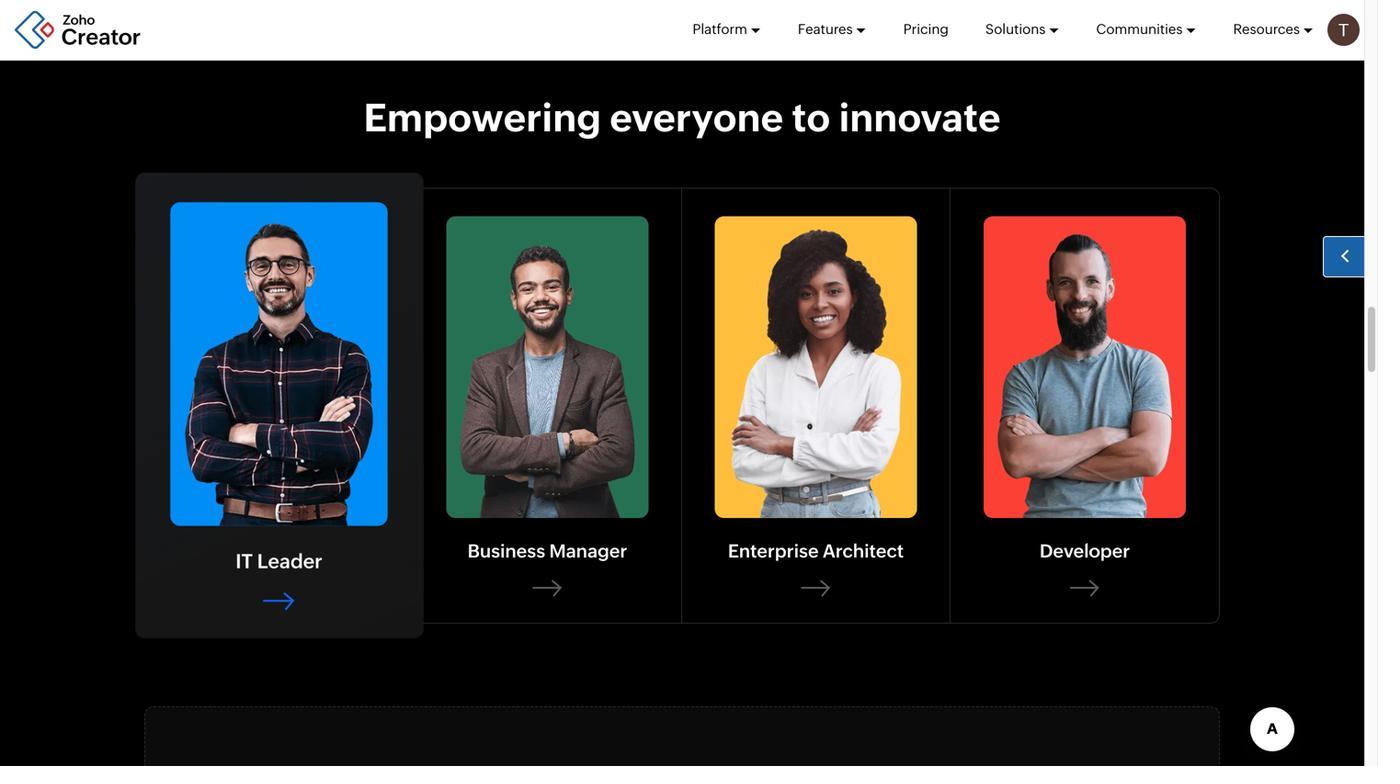Task type: vqa. For each thing, say whether or not it's contained in the screenshot.
Branding
no



Task type: locate. For each thing, give the bounding box(es) containing it.
innovate
[[839, 96, 1001, 140]]

it leader image
[[180, 212, 378, 527]]

enterprise architect image
[[724, 226, 908, 518]]

zoho creator logo image
[[14, 10, 142, 50]]

it leader link
[[165, 202, 393, 610]]

communities
[[1096, 21, 1183, 37]]

it
[[236, 551, 253, 574]]

everyone
[[610, 96, 784, 140]]

empowering everyone to innovate
[[364, 96, 1001, 140]]

it leader
[[236, 551, 322, 574]]

developer
[[1040, 541, 1130, 562]]



Task type: describe. For each thing, give the bounding box(es) containing it.
business
[[468, 541, 545, 562]]

empowering
[[364, 96, 601, 140]]

leader
[[257, 551, 322, 574]]

developer image
[[993, 226, 1177, 518]]

architect
[[823, 541, 904, 562]]

pricing link
[[903, 0, 949, 59]]

pricing
[[903, 21, 949, 37]]

business manager link
[[441, 217, 654, 596]]

enterprise architect
[[728, 541, 904, 562]]

business manager
[[468, 541, 627, 562]]

platform
[[693, 21, 747, 37]]

terry turtle image
[[1328, 14, 1360, 46]]

solutions
[[986, 21, 1046, 37]]

enterprise architect link
[[710, 217, 922, 596]]

business manager image
[[456, 226, 639, 518]]

manager
[[549, 541, 627, 562]]

to
[[792, 96, 830, 140]]

developer link
[[978, 217, 1192, 596]]

resources
[[1233, 21, 1300, 37]]

enterprise
[[728, 541, 819, 562]]

features
[[798, 21, 853, 37]]



